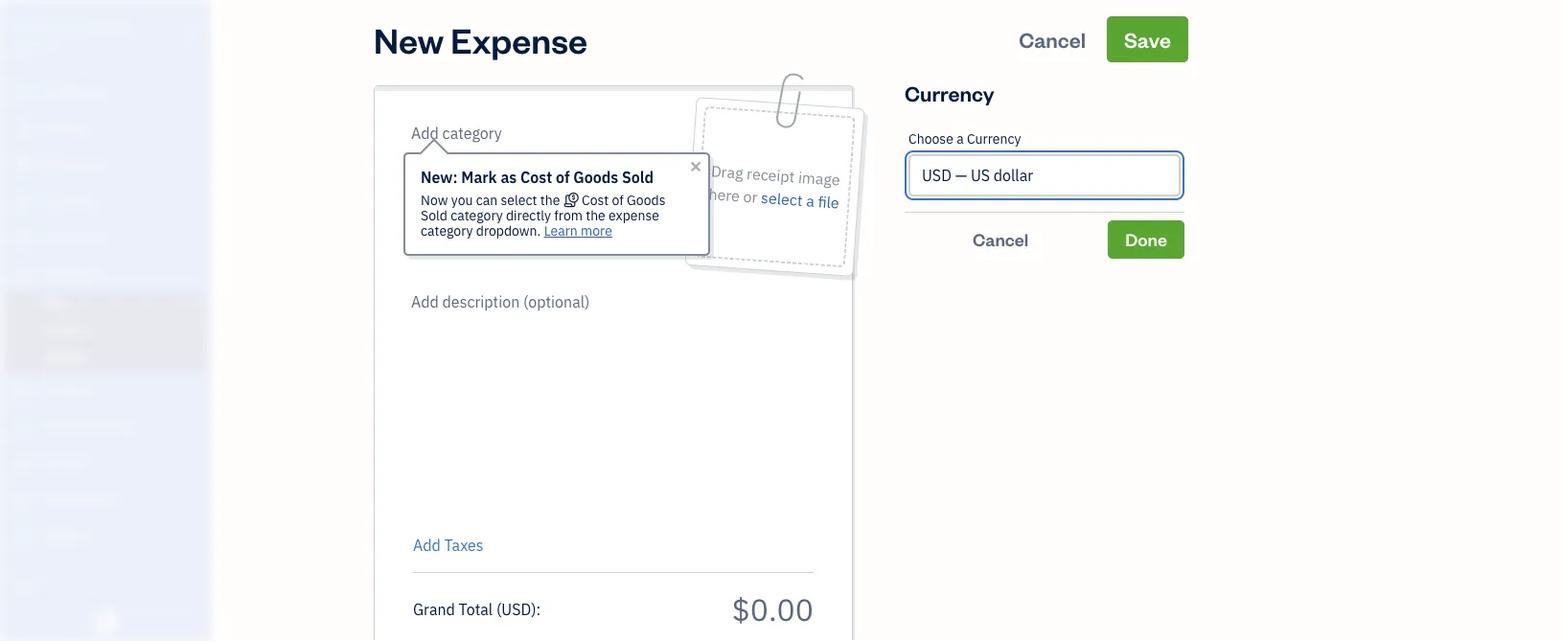 Task type: locate. For each thing, give the bounding box(es) containing it.
taxes
[[445, 536, 484, 556]]

select a file button
[[761, 186, 840, 215]]

new: mark as cost of goods sold
[[421, 167, 654, 187]]

of up more at the top of page
[[612, 191, 624, 209]]

cancel button left save button
[[1002, 16, 1104, 62]]

cost inside cost of goods sold category directly from the expense category dropdown.
[[582, 191, 609, 209]]

1 vertical spatial cost
[[582, 191, 609, 209]]

0 horizontal spatial cost
[[521, 167, 553, 187]]

Category text field
[[411, 122, 575, 145]]

timer image
[[12, 418, 35, 437]]

1 horizontal spatial the
[[586, 207, 606, 224]]

Amount (USD) text field
[[732, 589, 814, 629]]

select down receipt on the top of page
[[761, 188, 804, 211]]

learn
[[544, 222, 578, 240]]

1 horizontal spatial a
[[957, 130, 964, 148]]

estimate image
[[12, 156, 35, 175]]

of
[[556, 167, 570, 187], [612, 191, 624, 209]]

gary's
[[15, 17, 60, 37]]

more
[[581, 222, 613, 240]]

0 vertical spatial sold
[[622, 167, 654, 187]]

1 vertical spatial sold
[[421, 207, 448, 224]]

sold inside cost of goods sold category directly from the expense category dropdown.
[[421, 207, 448, 224]]

goods
[[574, 167, 619, 187], [627, 191, 666, 209]]

the down new: mark as cost of goods sold
[[541, 191, 560, 209]]

0 vertical spatial a
[[957, 130, 964, 148]]

select
[[761, 188, 804, 211], [501, 191, 537, 209]]

here
[[708, 184, 741, 206]]

apps image
[[14, 576, 205, 592]]

payment image
[[12, 229, 35, 248]]

total
[[459, 599, 493, 619]]

currency up choose a currency
[[905, 79, 995, 106]]

cost up more at the top of page
[[582, 191, 609, 209]]

from
[[554, 207, 583, 224]]

a inside select a file
[[806, 191, 815, 211]]

new expense
[[374, 16, 588, 62]]

owner
[[15, 38, 51, 54]]

grand total ( usd ):
[[413, 599, 541, 619]]

a for choose
[[957, 130, 964, 148]]

0 horizontal spatial the
[[541, 191, 560, 209]]

(
[[497, 599, 502, 619]]

1 vertical spatial of
[[612, 191, 624, 209]]

0 vertical spatial of
[[556, 167, 570, 187]]

cancel down the currency text box
[[973, 228, 1029, 251]]

0 horizontal spatial sold
[[421, 207, 448, 224]]

expense image
[[12, 266, 35, 285]]

a
[[957, 130, 964, 148], [806, 191, 815, 211]]

1 horizontal spatial select
[[761, 188, 804, 211]]

expense
[[451, 16, 588, 62]]

a left file
[[806, 191, 815, 211]]

sold
[[622, 167, 654, 187], [421, 207, 448, 224]]

0 vertical spatial goods
[[574, 167, 619, 187]]

project image
[[12, 382, 35, 401]]

cancel button
[[1002, 16, 1104, 62], [905, 221, 1097, 259]]

1 horizontal spatial goods
[[627, 191, 666, 209]]

the
[[541, 191, 560, 209], [586, 207, 606, 224]]

category
[[451, 207, 503, 224], [421, 222, 473, 240]]

1 vertical spatial cancel
[[973, 228, 1029, 251]]

cost right as at the left top
[[521, 167, 553, 187]]

cost
[[521, 167, 553, 187], [582, 191, 609, 209]]

choose a currency element
[[905, 116, 1185, 213]]

new
[[374, 16, 444, 62]]

sold up expense
[[622, 167, 654, 187]]

0 vertical spatial cancel
[[1019, 25, 1087, 53]]

0 vertical spatial cost
[[521, 167, 553, 187]]

1 horizontal spatial of
[[612, 191, 624, 209]]

client image
[[12, 120, 35, 139]]

cancel left save
[[1019, 25, 1087, 53]]

1 vertical spatial currency
[[967, 130, 1022, 148]]

a right the choose
[[957, 130, 964, 148]]

add taxes button
[[413, 534, 484, 557]]

money image
[[12, 455, 35, 474]]

done
[[1126, 228, 1168, 251]]

company
[[64, 17, 130, 37]]

0 horizontal spatial select
[[501, 191, 537, 209]]

sold left you
[[421, 207, 448, 224]]

1 horizontal spatial cost
[[582, 191, 609, 209]]

a for select
[[806, 191, 815, 211]]

the right the from
[[586, 207, 606, 224]]

learn more
[[544, 222, 613, 240]]

0 horizontal spatial of
[[556, 167, 570, 187]]

select down as at the left top
[[501, 191, 537, 209]]

currency up the currency text box
[[967, 130, 1022, 148]]

0 horizontal spatial a
[[806, 191, 815, 211]]

currency
[[905, 79, 995, 106], [967, 130, 1022, 148]]

of up the from
[[556, 167, 570, 187]]

add taxes
[[413, 536, 484, 556]]

cancel button down the currency text box
[[905, 221, 1097, 259]]

cancel
[[1019, 25, 1087, 53], [973, 228, 1029, 251]]

1 vertical spatial goods
[[627, 191, 666, 209]]

category down date in mm/dd/yyyy format text field
[[451, 207, 503, 224]]

dropdown.
[[476, 222, 541, 240]]

1 vertical spatial a
[[806, 191, 815, 211]]



Task type: vqa. For each thing, say whether or not it's contained in the screenshot.
a inside select a file
yes



Task type: describe. For each thing, give the bounding box(es) containing it.
of inside cost of goods sold category directly from the expense category dropdown.
[[612, 191, 624, 209]]

file
[[818, 191, 840, 213]]

save button
[[1107, 16, 1189, 62]]

select a file
[[761, 188, 840, 213]]

or
[[743, 186, 759, 207]]

dashboard image
[[12, 83, 35, 103]]

you
[[451, 191, 473, 209]]

1 horizontal spatial sold
[[622, 167, 654, 187]]

):
[[531, 599, 541, 619]]

freshbooks image
[[90, 611, 121, 634]]

save
[[1125, 25, 1172, 53]]

1 vertical spatial cancel button
[[905, 221, 1097, 259]]

invoice image
[[12, 193, 35, 212]]

now you can select the
[[421, 191, 563, 209]]

receipt
[[746, 163, 796, 187]]

cost of goods sold category directly from the expense category dropdown.
[[421, 191, 666, 240]]

0 horizontal spatial goods
[[574, 167, 619, 187]]

select inside select a file
[[761, 188, 804, 211]]

as
[[501, 167, 517, 187]]

drag receipt image here or
[[708, 161, 841, 207]]

cancel for the bottommost cancel button
[[973, 228, 1029, 251]]

grand
[[413, 599, 455, 619]]

0 vertical spatial cancel button
[[1002, 16, 1104, 62]]

can
[[476, 191, 498, 209]]

the inside cost of goods sold category directly from the expense category dropdown.
[[586, 207, 606, 224]]

now
[[421, 191, 448, 209]]

0 vertical spatial currency
[[905, 79, 995, 106]]

usd
[[502, 599, 531, 619]]

Description text field
[[404, 291, 804, 521]]

chart image
[[12, 491, 35, 510]]

report image
[[12, 527, 35, 547]]

goods inside cost of goods sold category directly from the expense category dropdown.
[[627, 191, 666, 209]]

cancel for top cancel button
[[1019, 25, 1087, 53]]

add
[[413, 536, 441, 556]]

choose
[[909, 130, 954, 148]]

close image
[[688, 159, 704, 175]]

Currency text field
[[911, 156, 1179, 195]]

directly
[[506, 207, 551, 224]]

learn more link
[[544, 222, 613, 240]]

choose a currency
[[909, 130, 1022, 148]]

Date in MM/DD/YYYY format text field
[[413, 169, 538, 189]]

gary's company owner
[[15, 17, 130, 54]]

drag
[[711, 161, 744, 183]]

done button
[[1109, 221, 1185, 259]]

new:
[[421, 167, 458, 187]]

category down now
[[421, 222, 473, 240]]

mark
[[462, 167, 497, 187]]

expense
[[609, 207, 660, 224]]

image
[[798, 167, 841, 190]]

main element
[[0, 0, 259, 641]]



